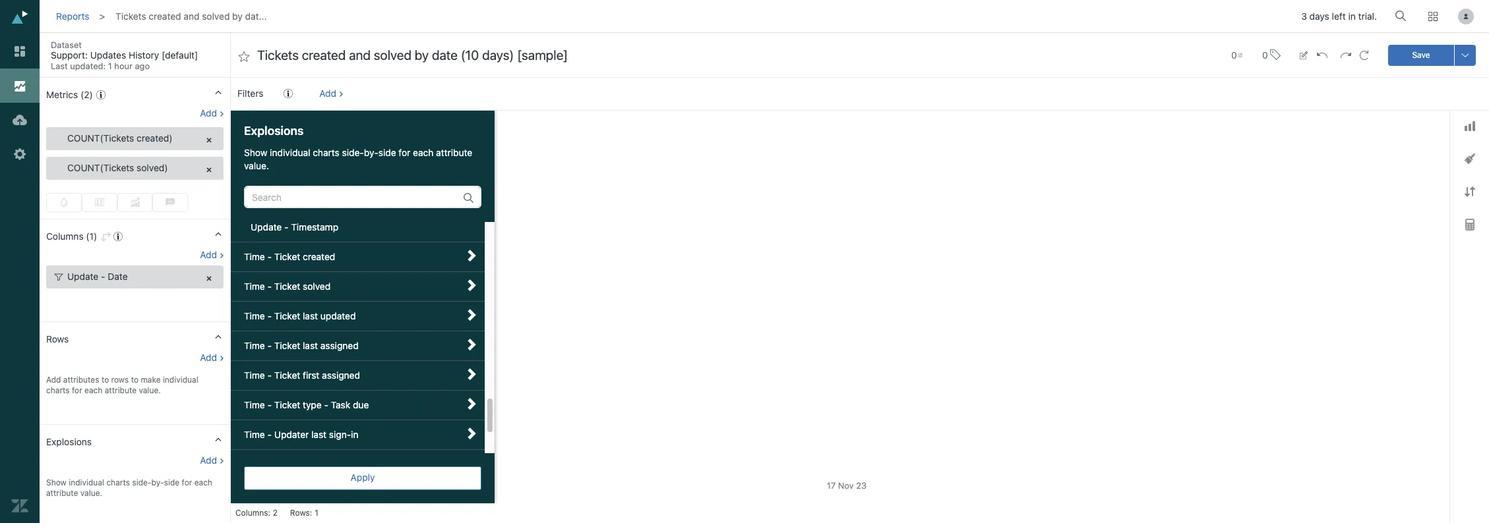 Task type: locate. For each thing, give the bounding box(es) containing it.
3 time from the top
[[244, 311, 265, 322]]

2 horizontal spatial attribute
[[436, 147, 472, 158]]

1 0 from the left
[[1231, 49, 1237, 60]]

3 arrow right12 image from the top
[[466, 369, 478, 381]]

0 horizontal spatial explosions
[[46, 437, 92, 448]]

0 vertical spatial show
[[244, 147, 267, 158]]

ticket for time - ticket solved
[[274, 281, 300, 292]]

value.
[[244, 160, 269, 172], [139, 386, 161, 396], [80, 489, 102, 499]]

explosions
[[244, 124, 304, 138], [46, 437, 92, 448]]

update
[[251, 222, 282, 233], [67, 271, 98, 282]]

time - ticket last updated
[[244, 311, 356, 322]]

5 time from the top
[[244, 370, 265, 381]]

2 vertical spatial last
[[311, 430, 327, 441]]

2 vertical spatial arrow right12 image
[[466, 398, 478, 410]]

2 vertical spatial for
[[182, 478, 192, 488]]

close2 image inside the 'update - date' link
[[204, 275, 214, 284]]

tickets
[[116, 10, 146, 22], [256, 121, 283, 131]]

in right left
[[1349, 11, 1356, 22]]

open in-app guide image up tickets created
[[284, 89, 293, 98]]

ticket up time - ticket solved
[[274, 251, 300, 263]]

dataset support: updates history [default] last updated: 1 hour ago
[[51, 40, 198, 71]]

- for time - ticket created
[[268, 251, 272, 263]]

- left 'updater'
[[268, 430, 272, 441]]

combined shape image
[[1465, 154, 1475, 165]]

- for time - ticket solved
[[268, 281, 272, 292]]

0
[[1231, 49, 1237, 60], [1262, 49, 1268, 60]]

count(tickets
[[67, 133, 134, 144], [67, 162, 134, 173]]

last
[[51, 61, 68, 71]]

count(tickets solved)
[[67, 162, 168, 173]]

update right filter4 image
[[67, 271, 98, 282]]

history
[[129, 49, 159, 61]]

charts
[[313, 147, 340, 158], [46, 386, 70, 396], [106, 478, 130, 488]]

ticket
[[274, 251, 300, 263], [274, 281, 300, 292], [274, 311, 300, 322], [274, 340, 300, 352], [274, 370, 300, 381], [274, 400, 300, 411]]

1 arrow right12 image from the top
[[466, 250, 478, 262]]

in down due
[[351, 430, 359, 441]]

tickets created
[[256, 121, 313, 131]]

0 vertical spatial show individual charts side-by-side for each attribute value.
[[244, 147, 472, 172]]

1 horizontal spatial charts
[[106, 478, 130, 488]]

apply
[[351, 472, 375, 483]]

tickets for tickets created
[[256, 121, 283, 131]]

assigned for time - ticket first assigned
[[322, 370, 360, 381]]

1 horizontal spatial show
[[244, 147, 267, 158]]

2 arrow right12 image from the top
[[466, 309, 478, 321]]

last left sign- at the left bottom
[[311, 430, 327, 441]]

time for time - ticket last updated
[[244, 311, 265, 322]]

1 vertical spatial close2 image
[[204, 166, 214, 175]]

1 horizontal spatial side
[[379, 147, 396, 158]]

2 time from the top
[[244, 281, 265, 292]]

open in-app guide image right (2) at the left of page
[[96, 90, 106, 100]]

tickets down filters
[[256, 121, 283, 131]]

each inside 'add attributes to rows to make individual charts for each attribute value.'
[[84, 386, 102, 396]]

time up the time - updater last sign-in
[[244, 400, 265, 411]]

1 vertical spatial update
[[67, 271, 98, 282]]

- left date
[[101, 271, 105, 282]]

3 ticket from the top
[[274, 311, 300, 322]]

admin image
[[11, 146, 28, 163]]

1 vertical spatial 1
[[315, 509, 318, 518]]

close2 image inside count(tickets solved) link
[[204, 166, 214, 175]]

1 vertical spatial last
[[303, 340, 318, 352]]

time for time - updater last sign-in
[[244, 430, 265, 441]]

left
[[1332, 11, 1346, 22]]

rows
[[111, 375, 129, 385]]

1 horizontal spatial side-
[[342, 147, 364, 158]]

ticket down time - ticket solved
[[274, 311, 300, 322]]

apply button
[[244, 467, 482, 491]]

1 vertical spatial arrow right12 image
[[466, 339, 478, 351]]

0 right 0 popup button
[[1262, 49, 1268, 60]]

2 count(tickets from the top
[[67, 162, 134, 173]]

save button
[[1388, 45, 1454, 66]]

to left rows
[[101, 375, 109, 385]]

in
[[1349, 11, 1356, 22], [351, 430, 359, 441]]

1 horizontal spatial show individual charts side-by-side for each attribute value.
[[244, 147, 472, 172]]

last left updated
[[303, 311, 318, 322]]

0 vertical spatial value.
[[244, 160, 269, 172]]

1 to from the left
[[101, 375, 109, 385]]

arrow right12 image for sign-
[[466, 428, 478, 440]]

4 ticket from the top
[[274, 340, 300, 352]]

0 horizontal spatial individual
[[69, 478, 104, 488]]

2 horizontal spatial for
[[399, 147, 410, 158]]

0 horizontal spatial tickets
[[116, 10, 146, 22]]

time up unsorted
[[244, 430, 265, 441]]

count(tickets for count(tickets solved)
[[67, 162, 134, 173]]

2 vertical spatial each
[[194, 478, 212, 488]]

last for assigned
[[303, 340, 318, 352]]

value. inside 'add attributes to rows to make individual charts for each attribute value.'
[[139, 386, 161, 396]]

1 vertical spatial for
[[72, 386, 82, 396]]

-
[[284, 222, 289, 233], [268, 251, 272, 263], [101, 271, 105, 282], [268, 281, 272, 292], [268, 311, 272, 322], [268, 340, 272, 352], [268, 370, 272, 381], [268, 400, 272, 411], [324, 400, 328, 411], [268, 430, 272, 441]]

stats up image
[[130, 198, 139, 207]]

created)
[[137, 133, 173, 144]]

Search text field
[[245, 187, 464, 207]]

7 time from the top
[[244, 430, 265, 441]]

1 horizontal spatial value.
[[139, 386, 161, 396]]

arrow right12 image
[[466, 250, 478, 262], [466, 339, 478, 351], [466, 398, 478, 410]]

each
[[413, 147, 434, 158], [84, 386, 102, 396], [194, 478, 212, 488]]

ago
[[135, 61, 150, 71]]

1 horizontal spatial for
[[182, 478, 192, 488]]

columns: 2
[[235, 509, 278, 518]]

0 vertical spatial tickets
[[116, 10, 146, 22]]

solved for and
[[202, 10, 230, 22]]

time - ticket solved
[[244, 281, 331, 292]]

0 vertical spatial attribute
[[436, 147, 472, 158]]

unsorted
[[244, 459, 284, 470]]

columns
[[46, 231, 84, 242]]

2 vertical spatial attribute
[[46, 489, 78, 499]]

2 vertical spatial created
[[303, 251, 335, 263]]

0 horizontal spatial each
[[84, 386, 102, 396]]

0 inside 0 popup button
[[1231, 49, 1237, 60]]

rows:
[[290, 509, 312, 518]]

add inside 'add attributes to rows to make individual charts for each attribute value.'
[[46, 375, 61, 385]]

2 0 from the left
[[1262, 49, 1268, 60]]

solved left by
[[202, 10, 230, 22]]

0 horizontal spatial solved
[[202, 10, 230, 22]]

1 vertical spatial solved
[[303, 281, 331, 292]]

assigned
[[320, 340, 359, 352], [322, 370, 360, 381]]

6 time from the top
[[244, 400, 265, 411]]

count(tickets for count(tickets created)
[[67, 133, 134, 144]]

1 count(tickets from the top
[[67, 133, 134, 144]]

ticket down time - ticket last updated
[[274, 340, 300, 352]]

1
[[108, 61, 112, 71], [315, 509, 318, 518]]

0 horizontal spatial 1
[[108, 61, 112, 71]]

attributes
[[63, 375, 99, 385]]

solved
[[202, 10, 230, 22], [303, 281, 331, 292]]

1 left hour
[[108, 61, 112, 71]]

3
[[1302, 11, 1307, 22]]

2 horizontal spatial charts
[[313, 147, 340, 158]]

0 for 0 button
[[1262, 49, 1268, 60]]

0 horizontal spatial update
[[67, 271, 98, 282]]

created
[[149, 10, 181, 22], [285, 121, 313, 131], [303, 251, 335, 263]]

- left type
[[268, 400, 272, 411]]

0 vertical spatial 1
[[108, 61, 112, 71]]

2 arrow right12 image from the top
[[466, 339, 478, 351]]

0 vertical spatial close2 image
[[204, 136, 214, 145]]

show
[[244, 147, 267, 158], [46, 478, 67, 488]]

by-
[[364, 147, 379, 158], [151, 478, 164, 488]]

- right type
[[324, 400, 328, 411]]

- down time - ticket solved
[[268, 311, 272, 322]]

support:
[[51, 49, 88, 61]]

0 vertical spatial each
[[413, 147, 434, 158]]

2 ticket from the top
[[274, 281, 300, 292]]

1 horizontal spatial individual
[[163, 375, 198, 385]]

- up time - ticket solved
[[268, 251, 272, 263]]

1 horizontal spatial by-
[[364, 147, 379, 158]]

2 vertical spatial close2 image
[[204, 275, 214, 284]]

0 inside 0 button
[[1262, 49, 1268, 60]]

2 horizontal spatial value.
[[244, 160, 269, 172]]

1 horizontal spatial open in-app guide image
[[113, 232, 123, 241]]

1 vertical spatial value.
[[139, 386, 161, 396]]

ticket for time - ticket last updated
[[274, 311, 300, 322]]

1 horizontal spatial explosions
[[244, 124, 304, 138]]

solved up time - ticket last updated
[[303, 281, 331, 292]]

4 arrow right12 image from the top
[[466, 428, 478, 440]]

0 vertical spatial charts
[[313, 147, 340, 158]]

1 horizontal spatial 0
[[1262, 49, 1268, 60]]

to
[[101, 375, 109, 385], [131, 375, 139, 385]]

ticket for time - ticket created
[[274, 251, 300, 263]]

side-
[[342, 147, 364, 158], [132, 478, 151, 488]]

save
[[1412, 50, 1430, 60]]

4 time from the top
[[244, 340, 265, 352]]

1 horizontal spatial in
[[1349, 11, 1356, 22]]

ticket left type
[[274, 400, 300, 411]]

1 close2 image from the top
[[204, 136, 214, 145]]

updated
[[320, 311, 356, 322]]

time for time - ticket last assigned
[[244, 340, 265, 352]]

0 vertical spatial explosions
[[244, 124, 304, 138]]

1 vertical spatial attribute
[[105, 386, 137, 396]]

tickets up dataset support: updates history [default] last updated: 1 hour ago
[[116, 10, 146, 22]]

1 vertical spatial each
[[84, 386, 102, 396]]

None text field
[[257, 47, 1205, 64]]

1 arrow right12 image from the top
[[466, 280, 478, 292]]

0 vertical spatial last
[[303, 311, 318, 322]]

update for update - date
[[67, 271, 98, 282]]

assigned down updated
[[320, 340, 359, 352]]

- left timestamp
[[284, 222, 289, 233]]

time down time - ticket created
[[244, 281, 265, 292]]

1 right rows:
[[315, 509, 318, 518]]

1 horizontal spatial tickets
[[256, 121, 283, 131]]

ticket left first
[[274, 370, 300, 381]]

attribute inside 'add attributes to rows to make individual charts for each attribute value.'
[[105, 386, 137, 396]]

tickets created and solved by dat...
[[116, 10, 267, 22]]

add attributes to rows to make individual charts for each attribute value.
[[46, 375, 198, 396]]

ticket for time - ticket type - task due
[[274, 400, 300, 411]]

0 horizontal spatial to
[[101, 375, 109, 385]]

for
[[399, 147, 410, 158], [72, 386, 82, 396], [182, 478, 192, 488]]

- for time - ticket last updated
[[268, 311, 272, 322]]

- for time - updater last sign-in
[[268, 430, 272, 441]]

count(tickets solved) link
[[46, 157, 224, 180]]

by
[[232, 10, 243, 22]]

1 horizontal spatial update
[[251, 222, 282, 233]]

0 button
[[1226, 42, 1249, 68]]

0 horizontal spatial side
[[164, 478, 180, 488]]

0 vertical spatial arrow right12 image
[[466, 250, 478, 262]]

time for time - ticket first assigned
[[244, 370, 265, 381]]

0 vertical spatial side
[[379, 147, 396, 158]]

1 vertical spatial count(tickets
[[67, 162, 134, 173]]

explosions down filters
[[244, 124, 304, 138]]

last
[[303, 311, 318, 322], [303, 340, 318, 352], [311, 430, 327, 441]]

time down time - ticket last updated
[[244, 340, 265, 352]]

0 vertical spatial count(tickets
[[67, 133, 134, 144]]

0 vertical spatial created
[[149, 10, 181, 22]]

0 vertical spatial update
[[251, 222, 282, 233]]

- left first
[[268, 370, 272, 381]]

1 vertical spatial explosions
[[46, 437, 92, 448]]

0 horizontal spatial open in-app guide image
[[96, 90, 106, 100]]

timestamp
[[291, 222, 338, 233]]

explosions down attributes
[[46, 437, 92, 448]]

0 horizontal spatial in
[[351, 430, 359, 441]]

2 vertical spatial value.
[[80, 489, 102, 499]]

arrow right12 image for assigned
[[466, 369, 478, 381]]

close2 image
[[204, 136, 214, 145], [204, 166, 214, 175], [204, 275, 214, 284]]

time down time - ticket last assigned
[[244, 370, 265, 381]]

1 vertical spatial created
[[285, 121, 313, 131]]

time - ticket first assigned
[[244, 370, 360, 381]]

1 vertical spatial show
[[46, 478, 67, 488]]

- down time - ticket last updated
[[268, 340, 272, 352]]

6 ticket from the top
[[274, 400, 300, 411]]

time up time - ticket solved
[[244, 251, 265, 263]]

updated:
[[70, 61, 106, 71]]

add
[[319, 88, 336, 99], [200, 108, 217, 119], [200, 249, 217, 261], [200, 352, 217, 364], [46, 375, 61, 385], [200, 455, 217, 466]]

2 close2 image from the top
[[204, 166, 214, 175]]

assigned up task
[[322, 370, 360, 381]]

1 vertical spatial show individual charts side-by-side for each attribute value.
[[46, 478, 212, 499]]

0 vertical spatial solved
[[202, 10, 230, 22]]

time - ticket type - task due
[[244, 400, 369, 411]]

created for tickets created
[[285, 121, 313, 131]]

1 time from the top
[[244, 251, 265, 263]]

datasets image
[[11, 111, 28, 129]]

attribute
[[436, 147, 472, 158], [105, 386, 137, 396], [46, 489, 78, 499]]

ticket down time - ticket created
[[274, 281, 300, 292]]

to right rows
[[131, 375, 139, 385]]

0 left 0 button
[[1231, 49, 1237, 60]]

count(tickets up equalizer3 image on the top left of page
[[67, 162, 134, 173]]

3 close2 image from the top
[[204, 275, 214, 284]]

open in-app guide image
[[284, 89, 293, 98], [96, 90, 106, 100], [113, 232, 123, 241]]

1 vertical spatial tickets
[[256, 121, 283, 131]]

5 ticket from the top
[[274, 370, 300, 381]]

sign-
[[329, 430, 351, 441]]

0 horizontal spatial side-
[[132, 478, 151, 488]]

hour
[[114, 61, 133, 71]]

reports
[[56, 10, 89, 22]]

1 ticket from the top
[[274, 251, 300, 263]]

1 vertical spatial by-
[[151, 478, 164, 488]]

columns:
[[235, 509, 270, 518]]

0 vertical spatial by-
[[364, 147, 379, 158]]

1 horizontal spatial to
[[131, 375, 139, 385]]

update - date link
[[46, 266, 224, 289]]

3 arrow right12 image from the top
[[466, 398, 478, 410]]

individual
[[270, 147, 310, 158], [163, 375, 198, 385], [69, 478, 104, 488]]

time for time - ticket type - task due
[[244, 400, 265, 411]]

time
[[244, 251, 265, 263], [244, 281, 265, 292], [244, 311, 265, 322], [244, 340, 265, 352], [244, 370, 265, 381], [244, 400, 265, 411], [244, 430, 265, 441]]

update for update - timestamp
[[251, 222, 282, 233]]

side
[[379, 147, 396, 158], [164, 478, 180, 488]]

type
[[303, 400, 322, 411]]

- down time - ticket created
[[268, 281, 272, 292]]

dat...
[[245, 10, 267, 22]]

0 horizontal spatial charts
[[46, 386, 70, 396]]

metrics
[[46, 89, 78, 100]]

close2 image inside the count(tickets created) link
[[204, 136, 214, 145]]

1 horizontal spatial 1
[[315, 509, 318, 518]]

count(tickets up count(tickets solved)
[[67, 133, 134, 144]]

1 vertical spatial charts
[[46, 386, 70, 396]]

0 horizontal spatial attribute
[[46, 489, 78, 499]]

update up time - ticket created
[[251, 222, 282, 233]]

1 vertical spatial assigned
[[322, 370, 360, 381]]

tickets for tickets created and solved by dat...
[[116, 10, 146, 22]]

date
[[108, 271, 128, 282]]

2 horizontal spatial individual
[[270, 147, 310, 158]]

0 horizontal spatial 0
[[1231, 49, 1237, 60]]

show individual charts side-by-side for each attribute value.
[[244, 147, 472, 172], [46, 478, 212, 499]]

1 horizontal spatial solved
[[303, 281, 331, 292]]

arrow right12 image
[[466, 280, 478, 292], [466, 309, 478, 321], [466, 369, 478, 381], [466, 428, 478, 440]]

2
[[273, 509, 278, 518]]

last up first
[[303, 340, 318, 352]]

1 horizontal spatial attribute
[[105, 386, 137, 396]]

0 vertical spatial assigned
[[320, 340, 359, 352]]

open in-app guide image right (1)
[[113, 232, 123, 241]]

time down time - ticket solved
[[244, 311, 265, 322]]

dashboard image
[[11, 43, 28, 60]]



Task type: vqa. For each thing, say whether or not it's contained in the screenshot.
the bottommost close2 icon
yes



Task type: describe. For each thing, give the bounding box(es) containing it.
1 inside dataset support: updates history [default] last updated: 1 hour ago
[[108, 61, 112, 71]]

2 horizontal spatial each
[[413, 147, 434, 158]]

update - timestamp
[[251, 222, 338, 233]]

last for updated
[[303, 311, 318, 322]]

0 vertical spatial in
[[1349, 11, 1356, 22]]

- for time - ticket type - task due
[[268, 400, 272, 411]]

task
[[331, 400, 350, 411]]

trial.
[[1359, 11, 1377, 22]]

(2)
[[80, 89, 93, 100]]

0 horizontal spatial show
[[46, 478, 67, 488]]

time - ticket last assigned
[[244, 340, 359, 352]]

Search... field
[[1398, 6, 1411, 26]]

first
[[303, 370, 319, 381]]

close2 image for count(tickets created)
[[204, 136, 214, 145]]

last for sign-
[[311, 430, 327, 441]]

time for time - ticket created
[[244, 251, 265, 263]]

- for update - timestamp
[[284, 222, 289, 233]]

solved for ticket
[[303, 281, 331, 292]]

zendesk image
[[11, 498, 28, 515]]

2 horizontal spatial open in-app guide image
[[284, 89, 293, 98]]

2 to from the left
[[131, 375, 139, 385]]

2 vertical spatial individual
[[69, 478, 104, 488]]

1 vertical spatial side
[[164, 478, 180, 488]]

0 button
[[1257, 41, 1287, 69]]

- for time - ticket first assigned
[[268, 370, 272, 381]]

count(tickets created) link
[[46, 127, 224, 150]]

solved)
[[137, 162, 168, 173]]

2 vertical spatial charts
[[106, 478, 130, 488]]

1 vertical spatial side-
[[132, 478, 151, 488]]

droplet2 image
[[59, 198, 69, 207]]

arrow right12 image for time - ticket last assigned
[[466, 339, 478, 351]]

arrow right14 image
[[219, 43, 231, 55]]

equalizer3 image
[[95, 198, 104, 207]]

created for tickets created and solved by dat...
[[149, 10, 181, 22]]

make
[[141, 375, 161, 385]]

0 horizontal spatial show individual charts side-by-side for each attribute value.
[[46, 478, 212, 499]]

due
[[353, 400, 369, 411]]

1 horizontal spatial each
[[194, 478, 212, 488]]

0 horizontal spatial value.
[[80, 489, 102, 499]]

time - ticket created
[[244, 251, 335, 263]]

dataset
[[51, 40, 82, 50]]

and
[[184, 10, 200, 22]]

days
[[1310, 11, 1330, 22]]

updater
[[274, 430, 309, 441]]

0 for 0 popup button
[[1231, 49, 1237, 60]]

graph image
[[1465, 121, 1475, 131]]

rows
[[46, 334, 69, 345]]

time - updater last sign-in
[[244, 430, 359, 441]]

1 vertical spatial in
[[351, 430, 359, 441]]

- for update - date
[[101, 271, 105, 282]]

0 vertical spatial individual
[[270, 147, 310, 158]]

ticket for time - ticket last assigned
[[274, 340, 300, 352]]

arrow right12 image for updated
[[466, 309, 478, 321]]

0 horizontal spatial by-
[[151, 478, 164, 488]]

filters
[[237, 88, 263, 99]]

save group
[[1388, 45, 1476, 66]]

individual inside 'add attributes to rows to make individual charts for each attribute value.'
[[163, 375, 198, 385]]

reports image
[[11, 77, 28, 94]]

0 vertical spatial side-
[[342, 147, 364, 158]]

time for time - ticket solved
[[244, 281, 265, 292]]

arrow right12 image for time - ticket type - task due
[[466, 398, 478, 410]]

rows: 1
[[290, 509, 318, 518]]

arrow right12 image for time - ticket created
[[466, 250, 478, 262]]

[default]
[[162, 49, 198, 61]]

arrows image
[[1465, 187, 1475, 197]]

count(tickets created)
[[67, 133, 173, 144]]

other options image
[[1460, 50, 1471, 60]]

bubble dots image
[[166, 198, 175, 207]]

ticket for time - ticket first assigned
[[274, 370, 300, 381]]

(1)
[[86, 231, 97, 242]]

metrics (2)
[[46, 89, 93, 100]]

0 vertical spatial for
[[399, 147, 410, 158]]

update - date
[[67, 271, 128, 282]]

updates
[[90, 49, 126, 61]]

close2 image for count(tickets solved)
[[204, 166, 214, 175]]

3 days left in trial.
[[1302, 11, 1377, 22]]

for inside 'add attributes to rows to make individual charts for each attribute value.'
[[72, 386, 82, 396]]

charts inside 'add attributes to rows to make individual charts for each attribute value.'
[[46, 386, 70, 396]]

calc image
[[1465, 219, 1475, 231]]

zendesk products image
[[1429, 12, 1438, 21]]

- for time - ticket last assigned
[[268, 340, 272, 352]]

assigned for time - ticket last assigned
[[320, 340, 359, 352]]

columns (1)
[[46, 231, 97, 242]]

filter4 image
[[54, 273, 63, 282]]



